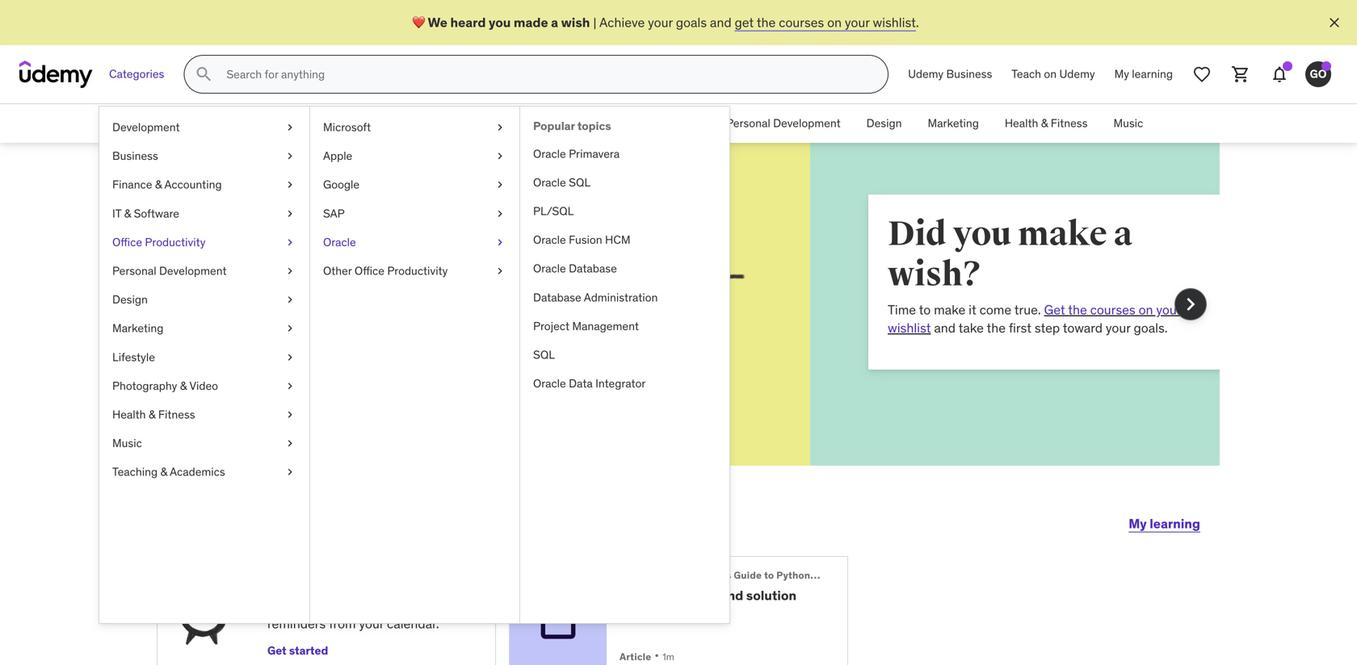 Task type: describe. For each thing, give the bounding box(es) containing it.
oracle data integrator
[[533, 377, 646, 391]]

oracle sql
[[533, 175, 591, 190]]

come
[[848, 302, 880, 318]]

design for health & fitness
[[867, 116, 902, 131]]

xsmall image for other office productivity
[[494, 263, 507, 279]]

personal development for health & fitness
[[726, 116, 841, 131]]

lifestyle link
[[99, 343, 309, 372]]

2 vertical spatial productivity
[[387, 264, 448, 278]]

•
[[655, 648, 659, 665]]

get the courses on your wishlist link
[[735, 14, 916, 31]]

finance
[[112, 177, 152, 192]]

schedule
[[267, 574, 325, 590]]

learning,
[[291, 504, 408, 538]]

up.
[[393, 598, 411, 615]]

the inside get the courses on your wishlist
[[937, 302, 956, 318]]

photography & video
[[112, 379, 218, 393]]

it & software link for health & fitness
[[502, 104, 594, 143]]

google
[[323, 177, 360, 192]]

get inside schedule time to learn a little each day adds up. get reminders from your calendar.
[[414, 598, 435, 615]]

project management link
[[520, 312, 730, 341]]

adds
[[362, 598, 390, 615]]

get the courses on your wishlist link
[[757, 302, 1050, 336]]

❤️   we heard you made a wish | achieve your goals and get the courses on your wishlist .
[[412, 14, 919, 31]]

oracle for oracle data integrator
[[533, 377, 566, 391]]

a inside did you make a wish?
[[983, 213, 1002, 255]]

each
[[307, 598, 335, 615]]

marketing for health & fitness
[[928, 116, 979, 131]]

fitness for health & fitness link to the right
[[1051, 116, 1088, 131]]

xsmall image for development
[[284, 120, 297, 135]]

achieve
[[599, 14, 645, 31]]

oracle data integrator link
[[520, 370, 730, 398]]

get the courses on your wishlist
[[757, 302, 1050, 336]]

xsmall image for lifestyle
[[284, 350, 297, 365]]

Search for anything text field
[[223, 61, 869, 88]]

time to make it come true.
[[757, 302, 913, 318]]

categories
[[109, 67, 164, 81]]

other office productivity
[[323, 264, 448, 278]]

administration
[[584, 290, 658, 305]]

xsmall image for google
[[494, 177, 507, 193]]

made
[[514, 14, 548, 31]]

you inside did you make a wish?
[[822, 213, 881, 255]]

get
[[735, 14, 754, 31]]

popular
[[533, 119, 575, 133]]

marketing for lifestyle
[[112, 321, 163, 336]]

solution
[[746, 588, 797, 604]]

microsoft link
[[310, 113, 520, 142]]

software for health & fitness
[[536, 116, 582, 131]]

first
[[878, 320, 900, 336]]

1 vertical spatial music link
[[99, 429, 309, 458]]

sap
[[323, 206, 345, 221]]

sap link
[[310, 199, 520, 228]]

0 vertical spatial sql
[[569, 175, 591, 190]]

oracle primavera
[[533, 146, 620, 161]]

personal for lifestyle
[[112, 264, 156, 278]]

xsmall image for music
[[284, 436, 297, 452]]

carousel element
[[0, 143, 1357, 505]]

xsmall image for design
[[284, 292, 297, 308]]

xsmall image for marketing
[[284, 321, 297, 337]]

xsmall image for teaching & academics
[[284, 465, 297, 481]]

music for the bottom music link
[[112, 436, 142, 451]]

notifications image
[[1270, 65, 1290, 84]]

photography
[[112, 379, 177, 393]]

shopping cart with 0 items image
[[1231, 65, 1251, 84]]

close image
[[1327, 15, 1343, 31]]

day
[[338, 598, 359, 615]]

it & software for health & fitness
[[514, 116, 582, 131]]

❤️
[[412, 14, 425, 31]]

it for health & fitness
[[514, 116, 524, 131]]

get for started
[[267, 644, 287, 659]]

0 vertical spatial health
[[1005, 116, 1039, 131]]

0 horizontal spatial health
[[112, 408, 146, 422]]

go link
[[1299, 55, 1338, 94]]

.
[[916, 14, 919, 31]]

& for lifestyle it & software link
[[124, 206, 131, 221]]

from
[[329, 616, 356, 633]]

2 udemy from the left
[[1060, 67, 1095, 81]]

my learning for the bottommost my learning link
[[1129, 516, 1201, 532]]

11.
[[620, 588, 635, 604]]

get started button
[[267, 640, 328, 663]]

goals
[[676, 14, 707, 31]]

we
[[428, 14, 448, 31]]

personal development for lifestyle
[[112, 264, 227, 278]]

0 vertical spatial my learning link
[[1105, 55, 1183, 94]]

did you make a wish?
[[757, 213, 1002, 296]]

categories button
[[99, 55, 174, 94]]

heard
[[450, 14, 486, 31]]

start
[[223, 504, 286, 538]]

0 vertical spatial you
[[489, 14, 511, 31]]

design link for lifestyle
[[99, 286, 309, 314]]

python
[[777, 570, 811, 582]]

to inside schedule time to learn a little each day adds up. get reminders from your calendar.
[[359, 574, 372, 590]]

step
[[904, 320, 929, 336]]

business for health & fitness
[[307, 116, 353, 131]]

video
[[189, 379, 218, 393]]

started
[[289, 644, 328, 659]]

pl/sql
[[533, 204, 574, 219]]

xsmall image for health & fitness
[[284, 407, 297, 423]]

personal development link for lifestyle
[[99, 257, 309, 286]]

oracle for oracle
[[323, 235, 356, 250]]

0 vertical spatial and
[[710, 14, 732, 31]]

next image
[[1178, 292, 1204, 318]]

& for teaching & academics link
[[160, 465, 167, 480]]

0 horizontal spatial courses
[[779, 14, 824, 31]]

health & fitness for health & fitness link to the right
[[1005, 116, 1088, 131]]

& for 'photography & video' link
[[180, 379, 187, 393]]

oracle fusion hcm link
[[520, 226, 730, 255]]

0 horizontal spatial on
[[827, 14, 842, 31]]

my for the bottommost my learning link
[[1129, 516, 1147, 532]]

1 vertical spatial on
[[1044, 67, 1057, 81]]

2 vertical spatial office
[[355, 264, 385, 278]]

little
[[279, 598, 304, 615]]

true.
[[883, 302, 910, 318]]

fusion
[[569, 233, 602, 247]]

reminders
[[267, 616, 326, 633]]

other
[[323, 264, 352, 278]]

udemy business link
[[899, 55, 1002, 94]]

you have alerts image
[[1322, 61, 1332, 71]]

11. homework and solution link
[[620, 588, 822, 604]]

ultimate
[[640, 570, 681, 582]]

oracle database link
[[520, 255, 730, 283]]

udemy business
[[908, 67, 992, 81]]

1 vertical spatial sql
[[533, 348, 555, 362]]

1 vertical spatial database
[[533, 290, 581, 305]]

business link for health & fitness
[[294, 104, 366, 143]]

design link for health & fitness
[[854, 104, 915, 143]]

your inside get the courses on your wishlist
[[1025, 302, 1050, 318]]

guide
[[734, 570, 762, 582]]

fitness for health & fitness link to the left
[[158, 408, 195, 422]]

academics
[[170, 465, 225, 480]]

xsmall image for photography & video
[[284, 378, 297, 394]]

project
[[533, 319, 570, 334]]

development for health & fitness
[[773, 116, 841, 131]]

teach on udemy
[[1012, 67, 1095, 81]]

xsmall image for personal development
[[284, 263, 297, 279]]

xsmall image for office productivity
[[284, 235, 297, 250]]

lifestyle
[[112, 350, 155, 365]]

wishlist inside get the courses on your wishlist
[[757, 320, 800, 336]]

teaching & academics link
[[99, 458, 309, 487]]

teaching
[[112, 465, 158, 480]]

it & software for lifestyle
[[112, 206, 179, 221]]

oracle link
[[310, 228, 520, 257]]

topics
[[577, 119, 611, 133]]

accounting
[[164, 177, 222, 192]]

article • 1m
[[620, 648, 674, 665]]

health & fitness for health & fitness link to the left
[[112, 408, 195, 422]]

productivity for health & fitness
[[640, 116, 701, 131]]

0 horizontal spatial a
[[551, 14, 558, 31]]



Task type: locate. For each thing, give the bounding box(es) containing it.
marketing down udemy business link
[[928, 116, 979, 131]]

oracle inside oracle link
[[323, 235, 356, 250]]

get for the
[[913, 302, 934, 318]]

office down finance
[[112, 235, 142, 250]]

office productivity link
[[594, 104, 714, 143], [99, 228, 309, 257]]

finance & accounting link
[[99, 171, 309, 199]]

get
[[913, 302, 934, 318], [414, 598, 435, 615], [267, 644, 287, 659]]

1 horizontal spatial health & fitness
[[1005, 116, 1088, 131]]

google link
[[310, 171, 520, 199]]

database administration
[[533, 290, 658, 305]]

xsmall image
[[284, 120, 297, 135], [284, 177, 297, 193], [494, 177, 507, 193], [284, 206, 297, 222], [494, 235, 507, 250], [284, 263, 297, 279], [284, 378, 297, 394], [284, 407, 297, 423], [284, 436, 297, 452]]

0 vertical spatial it & software
[[514, 116, 582, 131]]

0 vertical spatial productivity
[[640, 116, 701, 131]]

get up calendar.
[[414, 598, 435, 615]]

2 vertical spatial and
[[720, 588, 744, 604]]

time
[[328, 574, 356, 590]]

& for finance & accounting link
[[155, 177, 162, 192]]

0 vertical spatial personal
[[726, 116, 771, 131]]

office
[[607, 116, 637, 131], [112, 235, 142, 250], [355, 264, 385, 278]]

make inside did you make a wish?
[[887, 213, 976, 255]]

1 vertical spatial fitness
[[158, 408, 195, 422]]

1 horizontal spatial fitness
[[1051, 116, 1088, 131]]

0 horizontal spatial to
[[359, 574, 372, 590]]

my for top my learning link
[[1115, 67, 1129, 81]]

apple link
[[310, 142, 520, 171]]

2 horizontal spatial business
[[947, 67, 992, 81]]

you
[[489, 14, 511, 31], [822, 213, 881, 255]]

office productivity down finance & accounting at the left top of the page
[[112, 235, 206, 250]]

xsmall image inside google link
[[494, 177, 507, 193]]

xsmall image inside 'lifestyle' link
[[284, 350, 297, 365]]

sql link
[[520, 341, 730, 370]]

1 vertical spatial my learning link
[[1129, 505, 1201, 544]]

0 vertical spatial make
[[887, 213, 976, 255]]

software down finance & accounting at the left top of the page
[[134, 206, 179, 221]]

2 vertical spatial get
[[267, 644, 287, 659]]

courses up toward
[[959, 302, 1004, 318]]

design link
[[854, 104, 915, 143], [99, 286, 309, 314]]

learning for top my learning link
[[1132, 67, 1173, 81]]

business for lifestyle
[[112, 149, 158, 163]]

design
[[867, 116, 902, 131], [112, 293, 148, 307]]

your left goals
[[648, 14, 673, 31]]

on
[[827, 14, 842, 31], [1044, 67, 1057, 81], [1008, 302, 1022, 318]]

programming
[[813, 570, 878, 582]]

health & fitness link down teach on udemy link
[[992, 104, 1101, 143]]

& down teach on udemy link
[[1041, 116, 1048, 131]]

0 horizontal spatial personal development link
[[99, 257, 309, 286]]

2 vertical spatial on
[[1008, 302, 1022, 318]]

office productivity up oracle primavera link
[[607, 116, 701, 131]]

business left teach
[[947, 67, 992, 81]]

oracle up other
[[323, 235, 356, 250]]

0 vertical spatial a
[[551, 14, 558, 31]]

1 horizontal spatial courses
[[959, 302, 1004, 318]]

music for music link to the top
[[1114, 116, 1143, 131]]

homework
[[638, 588, 718, 604]]

0 horizontal spatial you
[[489, 14, 511, 31]]

apple
[[323, 149, 352, 163]]

take
[[827, 320, 853, 336]]

oracle inside oracle data integrator link
[[533, 377, 566, 391]]

go
[[1310, 67, 1327, 81]]

0 horizontal spatial design
[[112, 293, 148, 307]]

2 horizontal spatial productivity
[[640, 116, 701, 131]]

pl/sql link
[[520, 197, 730, 226]]

wish
[[561, 14, 590, 31]]

health down teach
[[1005, 116, 1039, 131]]

xsmall image for apple
[[494, 148, 507, 164]]

1 horizontal spatial sql
[[569, 175, 591, 190]]

article
[[620, 651, 651, 664]]

office up oracle primavera link
[[607, 116, 637, 131]]

1 vertical spatial office
[[112, 235, 142, 250]]

& inside finance & accounting link
[[155, 177, 162, 192]]

& left popular
[[526, 116, 533, 131]]

office productivity link up oracle sql link
[[594, 104, 714, 143]]

photography & video link
[[99, 372, 309, 401]]

health & fitness down photography
[[112, 408, 195, 422]]

xsmall image for business
[[284, 148, 297, 164]]

1m
[[662, 651, 674, 664]]

0 vertical spatial get
[[913, 302, 934, 318]]

office for health & fitness
[[607, 116, 637, 131]]

it & software down finance
[[112, 206, 179, 221]]

my learning for top my learning link
[[1115, 67, 1173, 81]]

xsmall image inside teaching & academics link
[[284, 465, 297, 481]]

business link up "apple"
[[294, 104, 366, 143]]

0 vertical spatial wishlist
[[873, 14, 916, 31]]

design for lifestyle
[[112, 293, 148, 307]]

1 horizontal spatial music link
[[1101, 104, 1156, 143]]

wishlist up udemy business
[[873, 14, 916, 31]]

office right other
[[355, 264, 385, 278]]

a
[[551, 14, 558, 31], [983, 213, 1002, 255]]

xsmall image for it & software
[[284, 206, 297, 222]]

data
[[569, 377, 593, 391]]

office for lifestyle
[[112, 235, 142, 250]]

it & software link down accounting
[[99, 199, 309, 228]]

oracle primavera link
[[520, 140, 730, 168]]

1 horizontal spatial health
[[1005, 116, 1039, 131]]

hcm
[[605, 233, 631, 247]]

oracle for oracle primavera
[[533, 146, 566, 161]]

courses inside get the courses on your wishlist
[[959, 302, 1004, 318]]

it & software link up oracle primavera
[[502, 104, 594, 143]]

xsmall image
[[494, 120, 507, 135], [284, 148, 297, 164], [494, 148, 507, 164], [494, 206, 507, 222], [284, 235, 297, 250], [494, 263, 507, 279], [284, 292, 297, 308], [284, 321, 297, 337], [284, 350, 297, 365], [284, 465, 297, 481]]

1 horizontal spatial personal
[[726, 116, 771, 131]]

0 vertical spatial health & fitness link
[[992, 104, 1101, 143]]

& left video
[[180, 379, 187, 393]]

0 vertical spatial database
[[569, 262, 617, 276]]

it
[[514, 116, 524, 131], [112, 206, 121, 221]]

health & fitness
[[1005, 116, 1088, 131], [112, 408, 195, 422]]

marketing link down udemy business link
[[915, 104, 992, 143]]

software up oracle primavera
[[536, 116, 582, 131]]

it & software link for lifestyle
[[99, 199, 309, 228]]

1 horizontal spatial marketing link
[[915, 104, 992, 143]]

get inside get the courses on your wishlist
[[913, 302, 934, 318]]

your left .
[[845, 14, 870, 31]]

business inside udemy business link
[[947, 67, 992, 81]]

oracle sql link
[[520, 168, 730, 197]]

the right get
[[757, 14, 776, 31]]

oracle fusion hcm
[[533, 233, 631, 247]]

productivity for lifestyle
[[145, 235, 206, 250]]

xsmall image for microsoft
[[494, 120, 507, 135]]

0 vertical spatial business
[[947, 67, 992, 81]]

personal development link for health & fitness
[[714, 104, 854, 143]]

0 horizontal spatial it & software link
[[99, 199, 309, 228]]

2 vertical spatial business
[[112, 149, 158, 163]]

fitness
[[1051, 116, 1088, 131], [158, 408, 195, 422]]

1 vertical spatial you
[[822, 213, 881, 255]]

1 horizontal spatial the
[[856, 320, 875, 336]]

1 horizontal spatial udemy
[[1060, 67, 1095, 81]]

0 vertical spatial office
[[607, 116, 637, 131]]

to
[[788, 302, 800, 318], [764, 570, 774, 582], [359, 574, 372, 590]]

popular topics
[[533, 119, 611, 133]]

1 horizontal spatial design
[[867, 116, 902, 131]]

productivity up oracle primavera link
[[640, 116, 701, 131]]

wish?
[[757, 254, 851, 296]]

let's
[[157, 504, 218, 538]]

project management
[[533, 319, 639, 334]]

get left started
[[267, 644, 287, 659]]

oracle database
[[533, 262, 617, 276]]

gary
[[413, 504, 478, 538]]

marketing link for health & fitness
[[915, 104, 992, 143]]

0 horizontal spatial design link
[[99, 286, 309, 314]]

learning
[[1132, 67, 1173, 81], [1150, 516, 1201, 532]]

marketing link for lifestyle
[[99, 314, 309, 343]]

xsmall image inside other office productivity link
[[494, 263, 507, 279]]

1 vertical spatial make
[[803, 302, 834, 318]]

database up database administration
[[569, 262, 617, 276]]

oracle down the oracle fusion hcm
[[533, 262, 566, 276]]

1 horizontal spatial personal development link
[[714, 104, 854, 143]]

udemy right teach
[[1060, 67, 1095, 81]]

productivity down oracle link
[[387, 264, 448, 278]]

1 vertical spatial health & fitness link
[[99, 401, 309, 429]]

1 horizontal spatial it & software link
[[502, 104, 594, 143]]

& down finance
[[124, 206, 131, 221]]

1 horizontal spatial make
[[887, 213, 976, 255]]

your inside schedule time to learn a little each day adds up. get reminders from your calendar.
[[359, 616, 384, 633]]

& for it & software link corresponding to health & fitness
[[526, 116, 533, 131]]

1 vertical spatial design
[[112, 293, 148, 307]]

teach on udemy link
[[1002, 55, 1105, 94]]

time
[[757, 302, 785, 318]]

1 udemy from the left
[[908, 67, 944, 81]]

0 vertical spatial my learning
[[1115, 67, 1173, 81]]

productivity down finance & accounting at the left top of the page
[[145, 235, 206, 250]]

oracle element
[[520, 107, 730, 624]]

0 vertical spatial it & software link
[[502, 104, 594, 143]]

business up finance
[[112, 149, 158, 163]]

oracle down popular
[[533, 146, 566, 161]]

xsmall image for finance & accounting
[[284, 177, 297, 193]]

and left get
[[710, 14, 732, 31]]

& right teaching
[[160, 465, 167, 480]]

finance & accounting
[[112, 177, 222, 192]]

you left the made
[[489, 14, 511, 31]]

the ultimate beginners guide to python programming 11. homework and solution
[[620, 570, 878, 604]]

music
[[1114, 116, 1143, 131], [112, 436, 142, 451]]

0 horizontal spatial it
[[112, 206, 121, 221]]

0 horizontal spatial get
[[267, 644, 287, 659]]

udemy
[[908, 67, 944, 81], [1060, 67, 1095, 81]]

1 vertical spatial business
[[307, 116, 353, 131]]

&
[[526, 116, 533, 131], [1041, 116, 1048, 131], [155, 177, 162, 192], [124, 206, 131, 221], [180, 379, 187, 393], [149, 408, 156, 422], [160, 465, 167, 480]]

beginners
[[683, 570, 732, 582]]

it down finance
[[112, 206, 121, 221]]

0 horizontal spatial music
[[112, 436, 142, 451]]

teaching & academics
[[112, 465, 225, 480]]

0 horizontal spatial personal
[[112, 264, 156, 278]]

did
[[757, 213, 816, 255]]

oracle for oracle database
[[533, 262, 566, 276]]

office productivity link down finance & accounting link
[[99, 228, 309, 257]]

2 horizontal spatial the
[[937, 302, 956, 318]]

0 horizontal spatial make
[[803, 302, 834, 318]]

software for lifestyle
[[134, 206, 179, 221]]

sql down project
[[533, 348, 555, 362]]

xsmall image inside 'photography & video' link
[[284, 378, 297, 394]]

calendar.
[[387, 616, 439, 633]]

udemy down .
[[908, 67, 944, 81]]

fitness down teach on udemy link
[[1051, 116, 1088, 131]]

1 horizontal spatial software
[[536, 116, 582, 131]]

& right finance
[[155, 177, 162, 192]]

1 unread notification image
[[1283, 61, 1293, 71]]

0 horizontal spatial office productivity
[[112, 235, 206, 250]]

oracle for oracle fusion hcm
[[533, 233, 566, 247]]

|
[[593, 14, 597, 31]]

the up toward
[[937, 302, 956, 318]]

0 horizontal spatial fitness
[[158, 408, 195, 422]]

0 vertical spatial fitness
[[1051, 116, 1088, 131]]

oracle inside oracle sql link
[[533, 175, 566, 190]]

oracle left data
[[533, 377, 566, 391]]

xsmall image inside it & software link
[[284, 206, 297, 222]]

office productivity for lifestyle
[[112, 235, 206, 250]]

wishlist image
[[1193, 65, 1212, 84]]

0 horizontal spatial health & fitness
[[112, 408, 195, 422]]

and left take
[[803, 320, 825, 336]]

& inside teaching & academics link
[[160, 465, 167, 480]]

get inside button
[[267, 644, 287, 659]]

0 vertical spatial personal development link
[[714, 104, 854, 143]]

and down 'guide'
[[720, 588, 744, 604]]

to inside the carousel element
[[788, 302, 800, 318]]

0 vertical spatial music
[[1114, 116, 1143, 131]]

0 vertical spatial marketing link
[[915, 104, 992, 143]]

1 horizontal spatial get
[[414, 598, 435, 615]]

learning for the bottommost my learning link
[[1150, 516, 1201, 532]]

udemy image
[[19, 61, 93, 88]]

oracle down pl/sql on the left of page
[[533, 233, 566, 247]]

schedule time to learn a little each day adds up. get reminders from your calendar.
[[267, 574, 439, 633]]

office productivity link for lifestyle
[[99, 228, 309, 257]]

0 horizontal spatial music link
[[99, 429, 309, 458]]

fitness down photography & video
[[158, 408, 195, 422]]

0 horizontal spatial personal development
[[112, 264, 227, 278]]

1 horizontal spatial health & fitness link
[[992, 104, 1101, 143]]

teach
[[1012, 67, 1041, 81]]

0 vertical spatial design
[[867, 116, 902, 131]]

0 horizontal spatial marketing
[[112, 321, 163, 336]]

the
[[620, 570, 637, 582]]

and take the first step toward your goals.
[[800, 320, 1037, 336]]

0 vertical spatial courses
[[779, 14, 824, 31]]

on inside get the courses on your wishlist
[[1008, 302, 1022, 318]]

1 horizontal spatial a
[[983, 213, 1002, 255]]

wishlist down time
[[757, 320, 800, 336]]

toward
[[932, 320, 972, 336]]

xsmall image inside oracle link
[[494, 235, 507, 250]]

oracle for oracle sql
[[533, 175, 566, 190]]

0 vertical spatial learning
[[1132, 67, 1173, 81]]

development link
[[99, 113, 309, 142]]

oracle inside oracle primavera link
[[533, 146, 566, 161]]

0 vertical spatial marketing
[[928, 116, 979, 131]]

my
[[1115, 67, 1129, 81], [1129, 516, 1147, 532]]

health & fitness link down video
[[99, 401, 309, 429]]

0 horizontal spatial business
[[112, 149, 158, 163]]

1 horizontal spatial personal development
[[726, 116, 841, 131]]

2 vertical spatial the
[[856, 320, 875, 336]]

your left goals.
[[975, 320, 1000, 336]]

oracle up pl/sql on the left of page
[[533, 175, 566, 190]]

1 horizontal spatial marketing
[[928, 116, 979, 131]]

0 horizontal spatial health & fitness link
[[99, 401, 309, 429]]

business link for lifestyle
[[99, 142, 309, 171]]

oracle inside oracle fusion hcm link
[[533, 233, 566, 247]]

it for lifestyle
[[112, 206, 121, 221]]

0 horizontal spatial marketing link
[[99, 314, 309, 343]]

xsmall image inside sap link
[[494, 206, 507, 222]]

personal for health & fitness
[[726, 116, 771, 131]]

oracle inside oracle database link
[[533, 262, 566, 276]]

1 vertical spatial marketing link
[[99, 314, 309, 343]]

1 horizontal spatial wishlist
[[873, 14, 916, 31]]

and inside the carousel element
[[803, 320, 825, 336]]

submit search image
[[194, 65, 214, 84]]

0 horizontal spatial sql
[[533, 348, 555, 362]]

personal development
[[726, 116, 841, 131], [112, 264, 227, 278]]

health down photography
[[112, 408, 146, 422]]

let's start learning, gary
[[157, 504, 478, 538]]

primavera
[[569, 146, 620, 161]]

xsmall image for sap
[[494, 206, 507, 222]]

sql down oracle primavera
[[569, 175, 591, 190]]

it
[[838, 302, 845, 318]]

courses right get
[[779, 14, 824, 31]]

xsmall image for oracle
[[494, 235, 507, 250]]

1 horizontal spatial you
[[822, 213, 881, 255]]

sql
[[569, 175, 591, 190], [533, 348, 555, 362]]

marketing link up video
[[99, 314, 309, 343]]

1 vertical spatial personal
[[112, 264, 156, 278]]

xsmall image inside finance & accounting link
[[284, 177, 297, 193]]

1 vertical spatial it
[[112, 206, 121, 221]]

your up goals.
[[1025, 302, 1050, 318]]

xsmall image inside apple link
[[494, 148, 507, 164]]

make for to
[[803, 302, 834, 318]]

my learning link
[[1105, 55, 1183, 94], [1129, 505, 1201, 544]]

to inside the ultimate beginners guide to python programming 11. homework and solution
[[764, 570, 774, 582]]

database up project
[[533, 290, 581, 305]]

2 horizontal spatial on
[[1044, 67, 1057, 81]]

2 horizontal spatial to
[[788, 302, 800, 318]]

& down photography
[[149, 408, 156, 422]]

your down the adds
[[359, 616, 384, 633]]

the
[[757, 14, 776, 31], [937, 302, 956, 318], [856, 320, 875, 336]]

xsmall image inside development link
[[284, 120, 297, 135]]

personal
[[726, 116, 771, 131], [112, 264, 156, 278]]

health
[[1005, 116, 1039, 131], [112, 408, 146, 422]]

0 vertical spatial software
[[536, 116, 582, 131]]

0 horizontal spatial the
[[757, 14, 776, 31]]

you right did
[[822, 213, 881, 255]]

xsmall image inside microsoft link
[[494, 120, 507, 135]]

it left popular
[[514, 116, 524, 131]]

make for you
[[887, 213, 976, 255]]

1 vertical spatial my
[[1129, 516, 1147, 532]]

your
[[648, 14, 673, 31], [845, 14, 870, 31], [1025, 302, 1050, 318], [975, 320, 1000, 336], [359, 616, 384, 633]]

1 vertical spatial marketing
[[112, 321, 163, 336]]

marketing up "lifestyle"
[[112, 321, 163, 336]]

office productivity link for health & fitness
[[594, 104, 714, 143]]

& inside 'photography & video' link
[[180, 379, 187, 393]]

1 horizontal spatial on
[[1008, 302, 1022, 318]]

development for lifestyle
[[159, 264, 227, 278]]

database administration link
[[520, 283, 730, 312]]

and inside the ultimate beginners guide to python programming 11. homework and solution
[[720, 588, 744, 604]]

business link up accounting
[[99, 142, 309, 171]]

0 vertical spatial design link
[[854, 104, 915, 143]]

a
[[267, 598, 275, 615]]

1 vertical spatial a
[[983, 213, 1002, 255]]

office productivity for health & fitness
[[607, 116, 701, 131]]

get up the and take the first step toward your goals.
[[913, 302, 934, 318]]

business up "apple"
[[307, 116, 353, 131]]

0 vertical spatial music link
[[1101, 104, 1156, 143]]

it & software up oracle primavera
[[514, 116, 582, 131]]

health & fitness down teach on udemy link
[[1005, 116, 1088, 131]]

1 vertical spatial my learning
[[1129, 516, 1201, 532]]

the down come
[[856, 320, 875, 336]]

business link
[[294, 104, 366, 143], [99, 142, 309, 171]]

1 vertical spatial office productivity
[[112, 235, 206, 250]]

0 vertical spatial on
[[827, 14, 842, 31]]



Task type: vqa. For each thing, say whether or not it's contained in the screenshot.
ENGLISH
no



